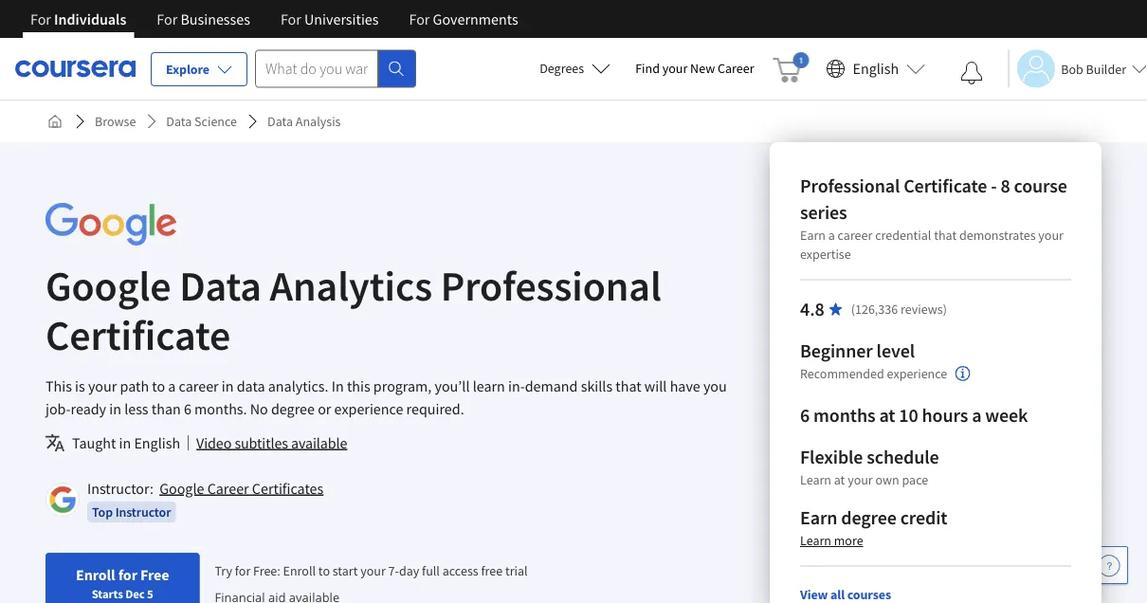Task type: locate. For each thing, give the bounding box(es) containing it.
1 vertical spatial learn
[[800, 532, 832, 549]]

enroll for free starts dec 5
[[76, 565, 169, 601]]

0 horizontal spatial degree
[[271, 399, 315, 418]]

degree inside this is your path to a career in data analytics. in this program, you'll learn in-demand skills that will have you job-ready in less than 6 months. no degree or experience required.
[[271, 399, 315, 418]]

a inside professional certificate - 8 course series earn a career credential that demonstrates your expertise
[[829, 227, 835, 244]]

businesses
[[181, 9, 250, 28]]

your right find
[[663, 60, 688, 77]]

find your new career link
[[626, 57, 764, 81]]

will
[[645, 376, 667, 395]]

1 horizontal spatial a
[[829, 227, 835, 244]]

credential
[[875, 227, 932, 244]]

1 horizontal spatial that
[[934, 227, 957, 244]]

0 vertical spatial a
[[829, 227, 835, 244]]

0 horizontal spatial at
[[834, 471, 845, 488]]

enroll
[[283, 562, 316, 579], [76, 565, 115, 584]]

video subtitles available
[[196, 433, 347, 452]]

data for data science
[[166, 113, 192, 130]]

5
[[147, 586, 153, 601]]

0 vertical spatial earn
[[800, 227, 826, 244]]

learn
[[473, 376, 505, 395]]

professional
[[800, 174, 900, 198], [441, 259, 662, 312]]

1 vertical spatial at
[[834, 471, 845, 488]]

for businesses
[[157, 9, 250, 28]]

career right new at the top right
[[718, 60, 754, 77]]

english inside button
[[853, 59, 899, 78]]

a up expertise
[[829, 227, 835, 244]]

10
[[899, 404, 919, 427]]

6 right than
[[184, 399, 191, 418]]

1 vertical spatial career
[[207, 479, 249, 498]]

0 horizontal spatial enroll
[[76, 565, 115, 584]]

your down course
[[1039, 227, 1064, 244]]

0 horizontal spatial certificate
[[46, 308, 231, 361]]

at down flexible
[[834, 471, 845, 488]]

degrees button
[[525, 47, 626, 89]]

certificate up 'path'
[[46, 308, 231, 361]]

0 vertical spatial degree
[[271, 399, 315, 418]]

that right credential
[[934, 227, 957, 244]]

learn down flexible
[[800, 471, 832, 488]]

1 horizontal spatial degree
[[841, 506, 897, 530]]

google up instructor
[[159, 479, 204, 498]]

series
[[800, 201, 847, 224]]

than
[[152, 399, 181, 418]]

enroll inside enroll for free starts dec 5
[[76, 565, 115, 584]]

1 vertical spatial professional
[[441, 259, 662, 312]]

0 vertical spatial that
[[934, 227, 957, 244]]

career down video
[[207, 479, 249, 498]]

experience
[[887, 365, 948, 383], [334, 399, 403, 418]]

1 earn from the top
[[800, 227, 826, 244]]

to up than
[[152, 376, 165, 395]]

data
[[166, 113, 192, 130], [267, 113, 293, 130], [179, 259, 262, 312]]

instructor: google career certificates top instructor
[[87, 479, 324, 521]]

data science link
[[159, 104, 245, 138]]

2 for from the left
[[157, 9, 178, 28]]

bob builder button
[[1008, 50, 1147, 88]]

0 vertical spatial english
[[853, 59, 899, 78]]

6
[[184, 399, 191, 418], [800, 404, 810, 427]]

6 months at 10 hours a week
[[800, 404, 1028, 427]]

0 horizontal spatial professional
[[441, 259, 662, 312]]

no
[[250, 399, 268, 418]]

this is your path to a career in data analytics. in this program, you'll learn in-demand skills that will have you job-ready in less than 6 months. no degree or experience required.
[[46, 376, 727, 418]]

google inside google data analytics professional certificate
[[46, 259, 171, 312]]

for for governments
[[409, 9, 430, 28]]

0 horizontal spatial for
[[118, 565, 137, 584]]

learn
[[800, 471, 832, 488], [800, 532, 832, 549]]

1 vertical spatial google
[[159, 479, 204, 498]]

0 horizontal spatial experience
[[334, 399, 403, 418]]

0 vertical spatial in
[[222, 376, 234, 395]]

None search field
[[255, 50, 416, 88]]

or
[[318, 399, 331, 418]]

a up than
[[168, 376, 176, 395]]

demand
[[525, 376, 578, 395]]

ready
[[71, 399, 106, 418]]

career up months.
[[179, 376, 219, 395]]

learn inside flexible schedule learn at your own pace
[[800, 471, 832, 488]]

earn
[[800, 227, 826, 244], [800, 506, 838, 530]]

english right shopping cart: 1 item icon
[[853, 59, 899, 78]]

coursera image
[[15, 53, 136, 84]]

required.
[[406, 399, 464, 418]]

job-
[[46, 399, 71, 418]]

0 vertical spatial to
[[152, 376, 165, 395]]

career
[[718, 60, 754, 77], [207, 479, 249, 498]]

for left governments on the top left of the page
[[409, 9, 430, 28]]

path
[[120, 376, 149, 395]]

1 vertical spatial experience
[[334, 399, 403, 418]]

1 for from the left
[[30, 9, 51, 28]]

1 horizontal spatial for
[[235, 562, 251, 579]]

enroll up starts
[[76, 565, 115, 584]]

try
[[215, 562, 232, 579]]

level
[[877, 339, 915, 363]]

home image
[[47, 114, 63, 129]]

at left 10
[[879, 404, 896, 427]]

your left own
[[848, 471, 873, 488]]

for left individuals
[[30, 9, 51, 28]]

access
[[443, 562, 479, 579]]

2 earn from the top
[[800, 506, 838, 530]]

professional inside google data analytics professional certificate
[[441, 259, 662, 312]]

0 horizontal spatial career
[[207, 479, 249, 498]]

reviews)
[[901, 301, 947, 318]]

0 vertical spatial career
[[838, 227, 873, 244]]

taught in english
[[72, 433, 180, 452]]

0 vertical spatial at
[[879, 404, 896, 427]]

learn left more
[[800, 532, 832, 549]]

google data analytics professional certificate
[[46, 259, 662, 361]]

1 vertical spatial career
[[179, 376, 219, 395]]

for left businesses
[[157, 9, 178, 28]]

career inside professional certificate - 8 course series earn a career credential that demonstrates your expertise
[[838, 227, 873, 244]]

in right taught
[[119, 433, 131, 452]]

2 vertical spatial a
[[972, 404, 982, 427]]

1 horizontal spatial english
[[853, 59, 899, 78]]

data science
[[166, 113, 237, 130]]

for
[[235, 562, 251, 579], [118, 565, 137, 584]]

1 vertical spatial that
[[616, 376, 642, 395]]

free
[[140, 565, 169, 584]]

earn up expertise
[[800, 227, 826, 244]]

for universities
[[281, 9, 379, 28]]

0 horizontal spatial english
[[134, 433, 180, 452]]

1 horizontal spatial career
[[838, 227, 873, 244]]

0 horizontal spatial a
[[168, 376, 176, 395]]

enroll right "free:"
[[283, 562, 316, 579]]

subtitles
[[235, 433, 288, 452]]

1 horizontal spatial certificate
[[904, 174, 987, 198]]

certificate left -
[[904, 174, 987, 198]]

1 vertical spatial certificate
[[46, 308, 231, 361]]

0 vertical spatial professional
[[800, 174, 900, 198]]

1 vertical spatial to
[[318, 562, 330, 579]]

for for universities
[[281, 9, 301, 28]]

browse
[[95, 113, 136, 130]]

0 horizontal spatial 6
[[184, 399, 191, 418]]

6 left months
[[800, 404, 810, 427]]

own
[[876, 471, 900, 488]]

starts
[[92, 586, 123, 601]]

for left 'universities'
[[281, 9, 301, 28]]

4 for from the left
[[409, 9, 430, 28]]

google career certificates image
[[48, 486, 77, 514]]

1 vertical spatial degree
[[841, 506, 897, 530]]

professional certificate - 8 course series earn a career credential that demonstrates your expertise
[[800, 174, 1068, 263]]

for for enroll
[[118, 565, 137, 584]]

banner navigation
[[15, 0, 534, 38]]

google down google "image"
[[46, 259, 171, 312]]

1 horizontal spatial experience
[[887, 365, 948, 383]]

your right is
[[88, 376, 117, 395]]

a left week
[[972, 404, 982, 427]]

that inside this is your path to a career in data analytics. in this program, you'll learn in-demand skills that will have you job-ready in less than 6 months. no degree or experience required.
[[616, 376, 642, 395]]

english
[[853, 59, 899, 78], [134, 433, 180, 452]]

1 horizontal spatial at
[[879, 404, 896, 427]]

experience inside this is your path to a career in data analytics. in this program, you'll learn in-demand skills that will have you job-ready in less than 6 months. no degree or experience required.
[[334, 399, 403, 418]]

career up expertise
[[838, 227, 873, 244]]

for for businesses
[[157, 9, 178, 28]]

1 learn from the top
[[800, 471, 832, 488]]

english down than
[[134, 433, 180, 452]]

bob
[[1061, 60, 1084, 77]]

governments
[[433, 9, 518, 28]]

google
[[46, 259, 171, 312], [159, 479, 204, 498]]

at
[[879, 404, 896, 427], [834, 471, 845, 488]]

to inside this is your path to a career in data analytics. in this program, you'll learn in-demand skills that will have you job-ready in less than 6 months. no degree or experience required.
[[152, 376, 165, 395]]

degree up more
[[841, 506, 897, 530]]

0 vertical spatial learn
[[800, 471, 832, 488]]

3 for from the left
[[281, 9, 301, 28]]

0 horizontal spatial to
[[152, 376, 165, 395]]

0 vertical spatial certificate
[[904, 174, 987, 198]]

that left will in the right of the page
[[616, 376, 642, 395]]

for
[[30, 9, 51, 28], [157, 9, 178, 28], [281, 9, 301, 28], [409, 9, 430, 28]]

1 horizontal spatial enroll
[[283, 562, 316, 579]]

1 horizontal spatial to
[[318, 562, 330, 579]]

2 horizontal spatial a
[[972, 404, 982, 427]]

experience down the level
[[887, 365, 948, 383]]

earn up learn more link
[[800, 506, 838, 530]]

1 vertical spatial english
[[134, 433, 180, 452]]

in left less
[[109, 399, 121, 418]]

available
[[291, 433, 347, 452]]

experience down this
[[334, 399, 403, 418]]

1 horizontal spatial professional
[[800, 174, 900, 198]]

0 vertical spatial google
[[46, 259, 171, 312]]

to left start
[[318, 562, 330, 579]]

program,
[[373, 376, 432, 395]]

1 horizontal spatial career
[[718, 60, 754, 77]]

for right try
[[235, 562, 251, 579]]

career
[[838, 227, 873, 244], [179, 376, 219, 395]]

for inside enroll for free starts dec 5
[[118, 565, 137, 584]]

you
[[704, 376, 727, 395]]

1 vertical spatial earn
[[800, 506, 838, 530]]

to for enroll
[[318, 562, 330, 579]]

1 vertical spatial a
[[168, 376, 176, 395]]

2 learn from the top
[[800, 532, 832, 549]]

a inside this is your path to a career in data analytics. in this program, you'll learn in-demand skills that will have you job-ready in less than 6 months. no degree or experience required.
[[168, 376, 176, 395]]

0 horizontal spatial career
[[179, 376, 219, 395]]

degree down analytics.
[[271, 399, 315, 418]]

in
[[222, 376, 234, 395], [109, 399, 121, 418], [119, 433, 131, 452]]

data
[[237, 376, 265, 395]]

google career certificates link
[[159, 479, 324, 498]]

degree inside earn degree credit learn more
[[841, 506, 897, 530]]

analysis
[[296, 113, 341, 130]]

in left data
[[222, 376, 234, 395]]

for up dec
[[118, 565, 137, 584]]

shopping cart: 1 item image
[[773, 52, 809, 83]]

2 vertical spatial in
[[119, 433, 131, 452]]

0 horizontal spatial that
[[616, 376, 642, 395]]

universities
[[304, 9, 379, 28]]

certificate inside professional certificate - 8 course series earn a career credential that demonstrates your expertise
[[904, 174, 987, 198]]

is
[[75, 376, 85, 395]]

in-
[[508, 376, 525, 395]]



Task type: describe. For each thing, give the bounding box(es) containing it.
your inside this is your path to a career in data analytics. in this program, you'll learn in-demand skills that will have you job-ready in less than 6 months. no degree or experience required.
[[88, 376, 117, 395]]

dec
[[125, 586, 145, 601]]

certificate inside google data analytics professional certificate
[[46, 308, 231, 361]]

demonstrates
[[960, 227, 1036, 244]]

6 inside this is your path to a career in data analytics. in this program, you'll learn in-demand skills that will have you job-ready in less than 6 months. no degree or experience required.
[[184, 399, 191, 418]]

analytics
[[270, 259, 432, 312]]

earn inside earn degree credit learn more
[[800, 506, 838, 530]]

schedule
[[867, 445, 939, 469]]

months
[[814, 404, 876, 427]]

hours
[[922, 404, 968, 427]]

at inside flexible schedule learn at your own pace
[[834, 471, 845, 488]]

credit
[[901, 506, 948, 530]]

instructor:
[[87, 479, 154, 498]]

professional inside professional certificate - 8 course series earn a career credential that demonstrates your expertise
[[800, 174, 900, 198]]

video subtitles available button
[[196, 431, 347, 454]]

data analysis
[[267, 113, 341, 130]]

a for this is your path to a career in data analytics. in this program, you'll learn in-demand skills that will have you job-ready in less than 6 months. no degree or experience required.
[[168, 376, 176, 395]]

information about difficulty level pre-requisites. image
[[955, 366, 970, 381]]

explore
[[166, 61, 210, 78]]

0 vertical spatial experience
[[887, 365, 948, 383]]

for for individuals
[[30, 9, 51, 28]]

recommended experience
[[800, 365, 948, 383]]

for individuals
[[30, 9, 126, 28]]

your left 7-
[[361, 562, 386, 579]]

week
[[986, 404, 1028, 427]]

try for free: enroll to start your 7-day full access free trial
[[215, 562, 528, 579]]

find your new career
[[636, 60, 754, 77]]

explore button
[[151, 52, 248, 86]]

full
[[422, 562, 440, 579]]

day
[[399, 562, 419, 579]]

(126,336
[[851, 301, 898, 318]]

new
[[690, 60, 715, 77]]

browse link
[[87, 104, 144, 138]]

What do you want to learn? text field
[[255, 50, 378, 88]]

certificates
[[252, 479, 324, 498]]

show notifications image
[[961, 62, 984, 84]]

builder
[[1086, 60, 1127, 77]]

analytics.
[[268, 376, 329, 395]]

beginner
[[800, 339, 873, 363]]

find
[[636, 60, 660, 77]]

course
[[1014, 174, 1068, 198]]

beginner level
[[800, 339, 915, 363]]

for for try
[[235, 562, 251, 579]]

learn inside earn degree credit learn more
[[800, 532, 832, 549]]

bob builder
[[1061, 60, 1127, 77]]

taught
[[72, 433, 116, 452]]

pace
[[902, 471, 929, 488]]

instructor
[[115, 504, 171, 521]]

this
[[347, 376, 370, 395]]

-
[[991, 174, 997, 198]]

that inside professional certificate - 8 course series earn a career credential that demonstrates your expertise
[[934, 227, 957, 244]]

earn inside professional certificate - 8 course series earn a career credential that demonstrates your expertise
[[800, 227, 826, 244]]

english button
[[819, 38, 933, 100]]

for governments
[[409, 9, 518, 28]]

recommended
[[800, 365, 885, 383]]

you'll
[[435, 376, 470, 395]]

7-
[[388, 562, 399, 579]]

flexible schedule learn at your own pace
[[800, 445, 939, 488]]

have
[[670, 376, 701, 395]]

learn more link
[[800, 532, 864, 549]]

this
[[46, 376, 72, 395]]

science
[[195, 113, 237, 130]]

free
[[481, 562, 503, 579]]

start
[[333, 562, 358, 579]]

free:
[[253, 562, 280, 579]]

in
[[332, 376, 344, 395]]

degrees
[[540, 60, 584, 77]]

career inside instructor: google career certificates top instructor
[[207, 479, 249, 498]]

google inside instructor: google career certificates top instructor
[[159, 479, 204, 498]]

earn degree credit learn more
[[800, 506, 948, 549]]

top
[[92, 504, 113, 521]]

data inside google data analytics professional certificate
[[179, 259, 262, 312]]

more
[[834, 532, 864, 549]]

google image
[[46, 203, 176, 246]]

(126,336 reviews)
[[851, 301, 947, 318]]

expertise
[[800, 246, 851, 263]]

video
[[196, 433, 232, 452]]

help center image
[[1098, 554, 1121, 577]]

your inside flexible schedule learn at your own pace
[[848, 471, 873, 488]]

data for data analysis
[[267, 113, 293, 130]]

flexible
[[800, 445, 863, 469]]

your inside professional certificate - 8 course series earn a career credential that demonstrates your expertise
[[1039, 227, 1064, 244]]

career inside this is your path to a career in data analytics. in this program, you'll learn in-demand skills that will have you job-ready in less than 6 months. no degree or experience required.
[[179, 376, 219, 395]]

4.8
[[800, 297, 825, 321]]

less
[[124, 399, 148, 418]]

1 vertical spatial in
[[109, 399, 121, 418]]

8
[[1001, 174, 1011, 198]]

1 horizontal spatial 6
[[800, 404, 810, 427]]

to for path
[[152, 376, 165, 395]]

a for 6 months at 10 hours a week
[[972, 404, 982, 427]]

individuals
[[54, 9, 126, 28]]

skills
[[581, 376, 613, 395]]

0 vertical spatial career
[[718, 60, 754, 77]]



Task type: vqa. For each thing, say whether or not it's contained in the screenshot.
'Earn'
yes



